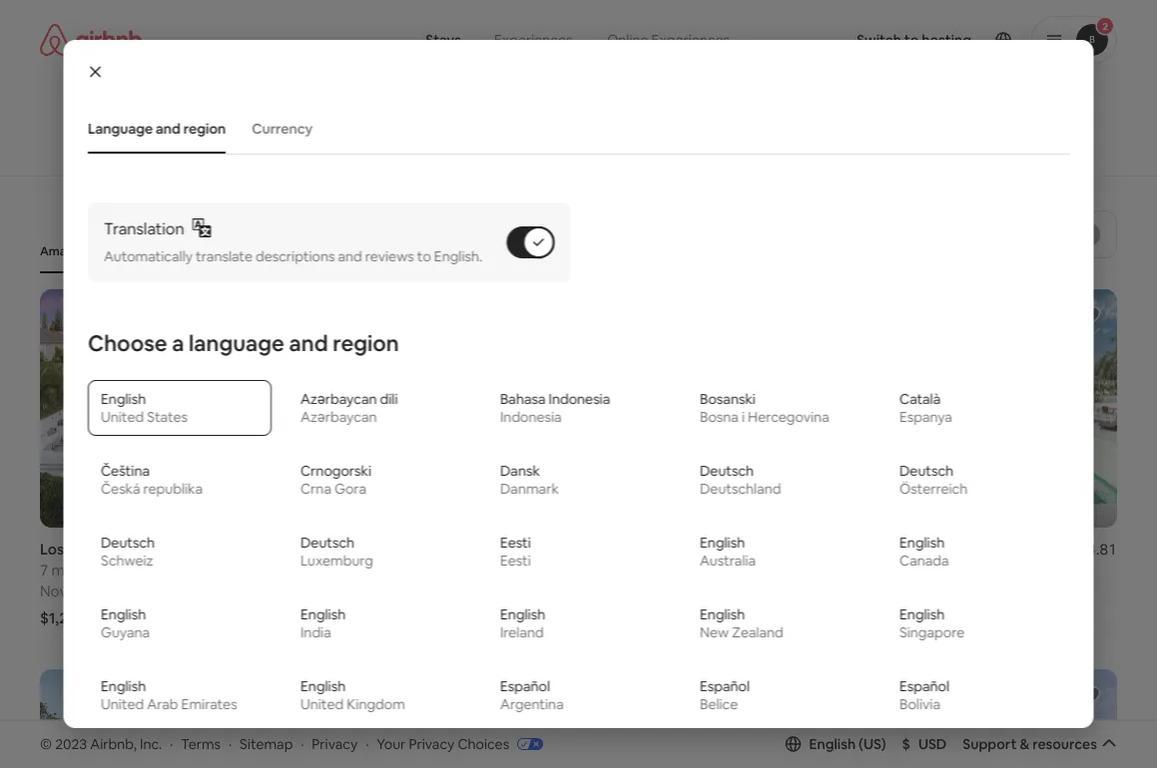Task type: vqa. For each thing, say whether or not it's contained in the screenshot.
Public
no



Task type: locate. For each thing, give the bounding box(es) containing it.
angeles, down österreich at the bottom right of the page
[[893, 540, 955, 559]]

eesti down danmark
[[500, 534, 531, 552]]

english inside english australia
[[700, 534, 745, 552]]

english singapore
[[899, 606, 964, 642]]

1 horizontal spatial and
[[289, 329, 328, 358]]

bosna
[[700, 409, 738, 427]]

2023
[[55, 736, 87, 754]]

angeles, inside the los angeles, california 23 miles away
[[893, 540, 955, 559]]

deutsch for schweiz
[[100, 534, 154, 552]]

deutsch down 'espanya'
[[899, 463, 953, 481]]

None search field
[[154, 0, 1003, 146]]

österreich
[[899, 481, 967, 499]]

stays button
[[410, 20, 477, 60]]

away
[[90, 561, 126, 580], [373, 561, 408, 580], [925, 561, 961, 580]]

1 horizontal spatial experiences
[[652, 31, 730, 49]]

english united arab emirates
[[100, 678, 237, 714]]

angeles,
[[67, 540, 129, 559], [343, 540, 404, 559], [618, 540, 679, 559], [893, 540, 955, 559]]

4 angeles, from the left
[[893, 540, 955, 559]]

add to wishlist: los angeles, california image
[[1078, 305, 1102, 329]]

2 california from the left
[[407, 540, 475, 559]]

9
[[70, 582, 79, 601]]

3 angeles, from the left
[[618, 540, 679, 559]]

3 español from the left
[[899, 678, 949, 696]]

0 horizontal spatial experiences
[[494, 31, 573, 49]]

english inside english united kingdom
[[300, 678, 345, 696]]

republika
[[143, 481, 202, 499]]

1 horizontal spatial away
[[373, 561, 408, 580]]

none search field containing stays
[[154, 0, 1003, 146]]

4 los from the left
[[866, 540, 890, 559]]

česká
[[100, 481, 140, 499]]

deutsch inside deutsch österreich
[[899, 463, 953, 481]]

miles inside the los angeles, california 23 miles away
[[886, 561, 922, 580]]

off-
[[251, 243, 274, 259]]

and for automatically translate descriptions and reviews to english.
[[337, 248, 362, 266]]

away right 10
[[373, 561, 408, 580]]

2 azərbaycan from the top
[[300, 409, 377, 427]]

10
[[315, 561, 331, 580]]

support
[[963, 736, 1017, 754]]

and inside button
[[155, 120, 180, 138]]

schweiz
[[100, 552, 153, 570]]

miles inside 'los angeles, california 7 miles away nov 9 – 14 $1,297 night'
[[51, 561, 87, 580]]

· left "your"
[[366, 736, 369, 754]]

bolivia
[[899, 696, 940, 714]]

miles
[[51, 561, 87, 580], [334, 561, 369, 580], [886, 561, 922, 580]]

1 angeles, from the left
[[67, 540, 129, 559]]

region left currency button
[[183, 120, 225, 138]]

1 night from the left
[[88, 609, 123, 628]]

1 español from the left
[[500, 678, 550, 696]]

language
[[87, 120, 152, 138]]

miles up 9
[[51, 561, 87, 580]]

azərbaycan
[[300, 391, 377, 409], [300, 409, 377, 427]]

angeles, inside los angeles, california 10 miles away
[[343, 540, 404, 559]]

english down österreich at the bottom right of the page
[[899, 534, 944, 552]]

4.81 out of 5 average rating image
[[1071, 540, 1117, 559]]

$
[[902, 736, 911, 754]]

away inside the los angeles, california 23 miles away
[[925, 561, 961, 580]]

español down new
[[700, 678, 749, 696]]

angeles, left english australia on the right of page
[[618, 540, 679, 559]]

california down deutschland
[[682, 540, 750, 559]]

descriptions
[[255, 248, 334, 266]]

hercegovina
[[748, 409, 829, 427]]

homes
[[181, 244, 220, 259]]

bosanski bosna i hercegovina
[[700, 391, 829, 427]]

inc.
[[140, 736, 162, 754]]

terms
[[181, 736, 221, 754]]

los up 10
[[315, 540, 339, 559]]

english inside english canada
[[899, 534, 944, 552]]

language and region
[[87, 120, 225, 138]]

los inside the los angeles, california 23 miles away
[[866, 540, 890, 559]]

eesti up english ireland
[[500, 552, 531, 570]]

$579
[[866, 609, 900, 628]]

angeles, inside 'los angeles, california 7 miles away nov 9 – 14 $1,297 night'
[[67, 540, 129, 559]]

2 los from the left
[[315, 540, 339, 559]]

experiences inside the online experiences link
[[652, 31, 730, 49]]

guyana
[[100, 624, 149, 642]]

1 california from the left
[[132, 540, 200, 559]]

español for argentina
[[500, 678, 550, 696]]

united left arab
[[100, 696, 144, 714]]

2 horizontal spatial español
[[899, 678, 949, 696]]

tab list
[[77, 104, 1070, 154]]

english down eesti eesti
[[500, 606, 545, 624]]

2 · from the left
[[229, 736, 232, 754]]

and
[[155, 120, 180, 138], [337, 248, 362, 266], [289, 329, 328, 358]]

luxemburg
[[300, 552, 373, 570]]

tab list inside choose a language and currency element
[[77, 104, 1070, 154]]

· left privacy link
[[301, 736, 304, 754]]

cabins
[[537, 244, 575, 259]]

away up 14
[[90, 561, 126, 580]]

los
[[40, 540, 64, 559], [315, 540, 339, 559], [591, 540, 615, 559], [866, 540, 890, 559]]

–
[[82, 582, 90, 601]]

angeles, up 14
[[67, 540, 129, 559]]

0 vertical spatial region
[[183, 120, 225, 138]]

miles right 23
[[886, 561, 922, 580]]

airbnb,
[[90, 736, 137, 754]]

3 away from the left
[[925, 561, 961, 580]]

deutsch luxemburg
[[300, 534, 373, 570]]

region inside tab panel
[[332, 329, 399, 358]]

english left states at the left bottom of page
[[100, 391, 145, 409]]

privacy down english united kingdom
[[312, 736, 358, 754]]

california inside the los angeles, california 23 miles away
[[958, 540, 1026, 559]]

deutsch inside the deutsch deutschland
[[700, 463, 754, 481]]

ireland
[[500, 624, 543, 642]]

california
[[132, 540, 200, 559], [407, 540, 475, 559], [682, 540, 750, 559], [958, 540, 1026, 559]]

automatically translate descriptions and reviews to english.
[[103, 248, 482, 266]]

your privacy choices link
[[377, 736, 543, 755]]

1 horizontal spatial español
[[700, 678, 749, 696]]

arab
[[147, 696, 178, 714]]

miles inside los angeles, california 10 miles away
[[334, 561, 369, 580]]

night right $579 on the right of page
[[904, 609, 939, 628]]

español
[[500, 678, 550, 696], [700, 678, 749, 696], [899, 678, 949, 696]]

english inside english united states
[[100, 391, 145, 409]]

· right inc.
[[170, 736, 173, 754]]

2 horizontal spatial away
[[925, 561, 961, 580]]

united inside english united kingdom
[[300, 696, 343, 714]]

0 horizontal spatial miles
[[51, 561, 87, 580]]

english down 10
[[300, 606, 345, 624]]

0 horizontal spatial español
[[500, 678, 550, 696]]

english down india
[[300, 678, 345, 696]]

privacy right "your"
[[409, 736, 455, 754]]

angeles, for los angeles, california 7 miles away nov 9 – 14 $1,297 night
[[67, 540, 129, 559]]

2 privacy from the left
[[409, 736, 455, 754]]

2 experiences from the left
[[652, 31, 730, 49]]

kingdom
[[346, 696, 405, 714]]

miles right 10
[[334, 561, 369, 580]]

away for 7 miles away
[[90, 561, 126, 580]]

0 horizontal spatial and
[[155, 120, 180, 138]]

23
[[866, 561, 883, 580]]

español down ireland
[[500, 678, 550, 696]]

1 away from the left
[[90, 561, 126, 580]]

amazing
[[40, 244, 90, 259]]

0 horizontal spatial region
[[183, 120, 225, 138]]

2 miles from the left
[[334, 561, 369, 580]]

choices
[[458, 736, 509, 754]]

los for los angeles, california 10 miles away
[[315, 540, 339, 559]]

los up 23
[[866, 540, 890, 559]]

deutsch up 10
[[300, 534, 354, 552]]

1 horizontal spatial night
[[904, 609, 939, 628]]

zealand
[[732, 624, 783, 642]]

away inside 'los angeles, california 7 miles away nov 9 – 14 $1,297 night'
[[90, 561, 126, 580]]

1 horizontal spatial miles
[[334, 561, 369, 580]]

deutschland
[[700, 481, 781, 499]]

0 horizontal spatial night
[[88, 609, 123, 628]]

what can we help you find? tab list
[[410, 20, 590, 60]]

usd
[[919, 736, 947, 754]]

2 away from the left
[[373, 561, 408, 580]]

los right 4.75 out of 5 average rating image at the left bottom
[[591, 540, 615, 559]]

united left states at the left bottom of page
[[100, 409, 144, 427]]

los inside los angeles, california 10 miles away
[[315, 540, 339, 559]]

united for english united kingdom
[[300, 696, 343, 714]]

united up privacy link
[[300, 696, 343, 714]]

angeles, for los angeles, california 23 miles away
[[893, 540, 955, 559]]

california for los angeles, california 7 miles away nov 9 – 14 $1,297 night
[[132, 540, 200, 559]]

3 california from the left
[[682, 540, 750, 559]]

away up english singapore
[[925, 561, 961, 580]]

dansk
[[500, 463, 540, 481]]

2 horizontal spatial and
[[337, 248, 362, 266]]

off-the-grid
[[251, 243, 320, 259]]

united inside english united arab emirates
[[100, 696, 144, 714]]

1 vertical spatial and
[[337, 248, 362, 266]]

english for united states
[[100, 391, 145, 409]]

i
[[741, 409, 745, 427]]

california down the republika
[[132, 540, 200, 559]]

los up the '7'
[[40, 540, 64, 559]]

english for canada
[[899, 534, 944, 552]]

california left eesti eesti
[[407, 540, 475, 559]]

night
[[88, 609, 123, 628], [904, 609, 939, 628]]

2 horizontal spatial miles
[[886, 561, 922, 580]]

1 los from the left
[[40, 540, 64, 559]]

0 horizontal spatial away
[[90, 561, 126, 580]]

3 los from the left
[[591, 540, 615, 559]]

experiences right stays
[[494, 31, 573, 49]]

english for ireland
[[500, 606, 545, 624]]

2 español from the left
[[700, 678, 749, 696]]

away inside los angeles, california 10 miles away
[[373, 561, 408, 580]]

1 miles from the left
[[51, 561, 87, 580]]

english inside english guyana
[[100, 606, 145, 624]]

$1,600
[[315, 609, 361, 628]]

california inside los angeles, california 10 miles away
[[407, 540, 475, 559]]

2 vertical spatial and
[[289, 329, 328, 358]]

eesti
[[500, 534, 531, 552], [500, 552, 531, 570]]

automatically
[[103, 248, 192, 266]]

region up the 'dili'
[[332, 329, 399, 358]]

deutsch inside 'deutsch luxemburg'
[[300, 534, 354, 552]]

1 vertical spatial region
[[332, 329, 399, 358]]

1 horizontal spatial region
[[332, 329, 399, 358]]

english.
[[434, 248, 482, 266]]

english down deutschland
[[700, 534, 745, 552]]

crnogorski crna gora
[[300, 463, 371, 499]]

group
[[40, 196, 775, 274], [40, 290, 291, 528], [315, 290, 567, 528], [591, 290, 842, 528], [866, 290, 1117, 528], [40, 670, 291, 769], [315, 670, 567, 769], [591, 670, 842, 769], [866, 670, 1117, 769]]

language and region tab panel
[[79, 179, 1078, 769]]

english down 14
[[100, 606, 145, 624]]

español inside español argentina
[[500, 678, 550, 696]]

english for united kingdom
[[300, 678, 345, 696]]

english for united arab emirates
[[100, 678, 145, 696]]

california right english canada
[[958, 540, 1026, 559]]

california inside 'los angeles, california 7 miles away nov 9 – 14 $1,297 night'
[[132, 540, 200, 559]]

deutsch schweiz
[[100, 534, 154, 570]]

english left arab
[[100, 678, 145, 696]]

español down the singapore
[[899, 678, 949, 696]]

indonesia right the 'bahasa'
[[548, 391, 610, 409]]

deutsch
[[700, 463, 754, 481], [899, 463, 953, 481], [100, 534, 154, 552], [300, 534, 354, 552]]

away for 10 miles away
[[373, 561, 408, 580]]

1 experiences from the left
[[494, 31, 573, 49]]

1 horizontal spatial privacy
[[409, 736, 455, 754]]

tiny homes
[[155, 244, 220, 259]]

night down 14
[[88, 609, 123, 628]]

los angeles, california 10 miles away
[[315, 540, 475, 580]]

los angeles, california
[[591, 540, 750, 559]]

los for los angeles, california
[[591, 540, 615, 559]]

english canada
[[899, 534, 949, 570]]

english down canada
[[899, 606, 944, 624]]

2 angeles, from the left
[[343, 540, 404, 559]]

deutsch down česká
[[100, 534, 154, 552]]

0 vertical spatial and
[[155, 120, 180, 138]]

angeles, down gora on the bottom of page
[[343, 540, 404, 559]]

los inside 'los angeles, california 7 miles away nov 9 – 14 $1,297 night'
[[40, 540, 64, 559]]

deutsch down bosna
[[700, 463, 754, 481]]

·
[[170, 736, 173, 754], [229, 736, 232, 754], [301, 736, 304, 754], [366, 736, 369, 754]]

3 miles from the left
[[886, 561, 922, 580]]

english inside english new zealand
[[700, 606, 745, 624]]

tab list containing language and region
[[77, 104, 1070, 154]]

dansk danmark
[[500, 463, 559, 499]]

language and region button
[[77, 110, 235, 148]]

belice
[[700, 696, 738, 714]]

$579 night
[[866, 609, 939, 628]]

©
[[40, 736, 52, 754]]

english inside english united arab emirates
[[100, 678, 145, 696]]

united inside english united states
[[100, 409, 144, 427]]

english down australia
[[700, 606, 745, 624]]

experiences right online
[[652, 31, 730, 49]]

· right terms link
[[229, 736, 232, 754]]

grid
[[298, 243, 320, 259]]

crna
[[300, 481, 331, 499]]

translate
[[195, 248, 252, 266]]

4 california from the left
[[958, 540, 1026, 559]]

english inside english singapore
[[899, 606, 944, 624]]

privacy
[[312, 736, 358, 754], [409, 736, 455, 754]]

english
[[100, 391, 145, 409], [700, 534, 745, 552], [899, 534, 944, 552], [100, 606, 145, 624], [300, 606, 345, 624], [500, 606, 545, 624], [700, 606, 745, 624], [899, 606, 944, 624], [100, 678, 145, 696], [300, 678, 345, 696], [809, 736, 856, 754]]

0 horizontal spatial privacy
[[312, 736, 358, 754]]



Task type: describe. For each thing, give the bounding box(es) containing it.
language
[[188, 329, 284, 358]]

add to wishlist: los angeles, california image
[[527, 685, 551, 709]]

to
[[417, 248, 431, 266]]

indonesia up dansk
[[500, 409, 561, 427]]

reviews
[[365, 248, 414, 266]]

gora
[[334, 481, 366, 499]]

stays
[[426, 31, 461, 49]]

amazing pools
[[40, 244, 123, 259]]

new
[[700, 624, 729, 642]]

terms · sitemap · privacy
[[181, 736, 358, 754]]

your
[[377, 736, 406, 754]]

los for los angeles, california 7 miles away nov 9 – 14 $1,297 night
[[40, 540, 64, 559]]

7
[[40, 561, 48, 580]]

choose a language and currency element
[[75, 104, 1082, 769]]

čeština
[[100, 463, 149, 481]]

azərbaycan dili azərbaycan
[[300, 391, 397, 427]]

group containing off-the-grid
[[40, 196, 775, 274]]

english for singapore
[[899, 606, 944, 624]]

canada
[[899, 552, 949, 570]]

english for india
[[300, 606, 345, 624]]

4 · from the left
[[366, 736, 369, 754]]

currency
[[251, 120, 312, 138]]

support & resources
[[963, 736, 1098, 754]]

states
[[147, 409, 187, 427]]

currency button
[[241, 110, 322, 148]]

miles for 10
[[334, 561, 369, 580]]

nov
[[40, 582, 67, 601]]

angeles, for los angeles, california
[[618, 540, 679, 559]]

los angeles, california 7 miles away nov 9 – 14 $1,297 night
[[40, 540, 200, 628]]

1 azərbaycan from the top
[[300, 391, 377, 409]]

deutsch österreich
[[899, 463, 967, 499]]

deutsch deutschland
[[700, 463, 781, 499]]

4.75 out of 5 average rating image
[[521, 540, 567, 559]]

terms link
[[181, 736, 221, 754]]

languages dialog
[[63, 40, 1094, 769]]

čeština česká republika
[[100, 463, 202, 499]]

$ usd
[[902, 736, 947, 754]]

español argentina
[[500, 678, 563, 714]]

$1,297
[[40, 609, 85, 628]]

experiences inside experiences 'button'
[[494, 31, 573, 49]]

4.81
[[1087, 540, 1117, 559]]

support & resources button
[[963, 736, 1117, 754]]

add to wishlist: view park-windsor hills, california image
[[1078, 685, 1102, 709]]

english left (us)
[[809, 736, 856, 754]]

singapore
[[899, 624, 964, 642]]

and for choose a language and region
[[289, 329, 328, 358]]

experiences button
[[477, 20, 590, 60]]

bahasa
[[500, 391, 545, 409]]

english for new zealand
[[700, 606, 745, 624]]

sitemap link
[[240, 736, 293, 754]]

català espanya
[[899, 391, 952, 427]]

english ireland
[[500, 606, 545, 642]]

los for los angeles, california 23 miles away
[[866, 540, 890, 559]]

online experiences link
[[590, 20, 748, 60]]

crnogorski
[[300, 463, 371, 481]]

emirates
[[181, 696, 237, 714]]

profile element
[[779, 0, 1117, 80]]

bahasa indonesia indonesia
[[500, 391, 610, 427]]

a
[[171, 329, 184, 358]]

english guyana
[[100, 606, 149, 642]]

deutsch for österreich
[[899, 463, 953, 481]]

translation
[[103, 218, 184, 239]]

español belice
[[700, 678, 749, 714]]

dili
[[380, 391, 397, 409]]

tiny
[[155, 244, 179, 259]]

eesti eesti
[[500, 534, 531, 570]]

united for english united states
[[100, 409, 144, 427]]

english for guyana
[[100, 606, 145, 624]]

català
[[899, 391, 941, 409]]

english for australia
[[700, 534, 745, 552]]

arctic
[[451, 244, 485, 259]]

miles for 23
[[886, 561, 922, 580]]

1 eesti from the top
[[500, 534, 531, 552]]

english united kingdom
[[300, 678, 405, 714]]

1 · from the left
[[170, 736, 173, 754]]

2 eesti from the top
[[500, 552, 531, 570]]

argentina
[[500, 696, 563, 714]]

1 privacy from the left
[[312, 736, 358, 754]]

deutsch for deutschland
[[700, 463, 754, 481]]

3 · from the left
[[301, 736, 304, 754]]

california for los angeles, california 10 miles away
[[407, 540, 475, 559]]

privacy link
[[312, 736, 358, 754]]

online
[[607, 31, 649, 49]]

bosanski
[[700, 391, 755, 409]]

california for los angeles, california
[[682, 540, 750, 559]]

sitemap
[[240, 736, 293, 754]]

(us)
[[859, 736, 886, 754]]

california for los angeles, california 23 miles away
[[958, 540, 1026, 559]]

miles for 7
[[51, 561, 87, 580]]

español for belice
[[700, 678, 749, 696]]

2 night from the left
[[904, 609, 939, 628]]

english new zealand
[[700, 606, 783, 642]]

english australia
[[700, 534, 756, 570]]

united for english united arab emirates
[[100, 696, 144, 714]]

los angeles, california 23 miles away
[[866, 540, 1026, 580]]

espanya
[[899, 409, 952, 427]]

english united states
[[100, 391, 187, 427]]

resources
[[1033, 736, 1098, 754]]

night inside 'los angeles, california 7 miles away nov 9 – 14 $1,297 night'
[[88, 609, 123, 628]]

© 2023 airbnb, inc. ·
[[40, 736, 173, 754]]

english india
[[300, 606, 345, 642]]

&
[[1020, 736, 1030, 754]]

online experiences
[[607, 31, 730, 49]]

angeles, for los angeles, california 10 miles away
[[343, 540, 404, 559]]

deutsch for luxemburg
[[300, 534, 354, 552]]

español for bolivia
[[899, 678, 949, 696]]

region inside button
[[183, 120, 225, 138]]

Where field
[[187, 113, 448, 131]]

choose
[[87, 329, 167, 358]]

india
[[300, 624, 331, 642]]

the-
[[274, 243, 298, 259]]



